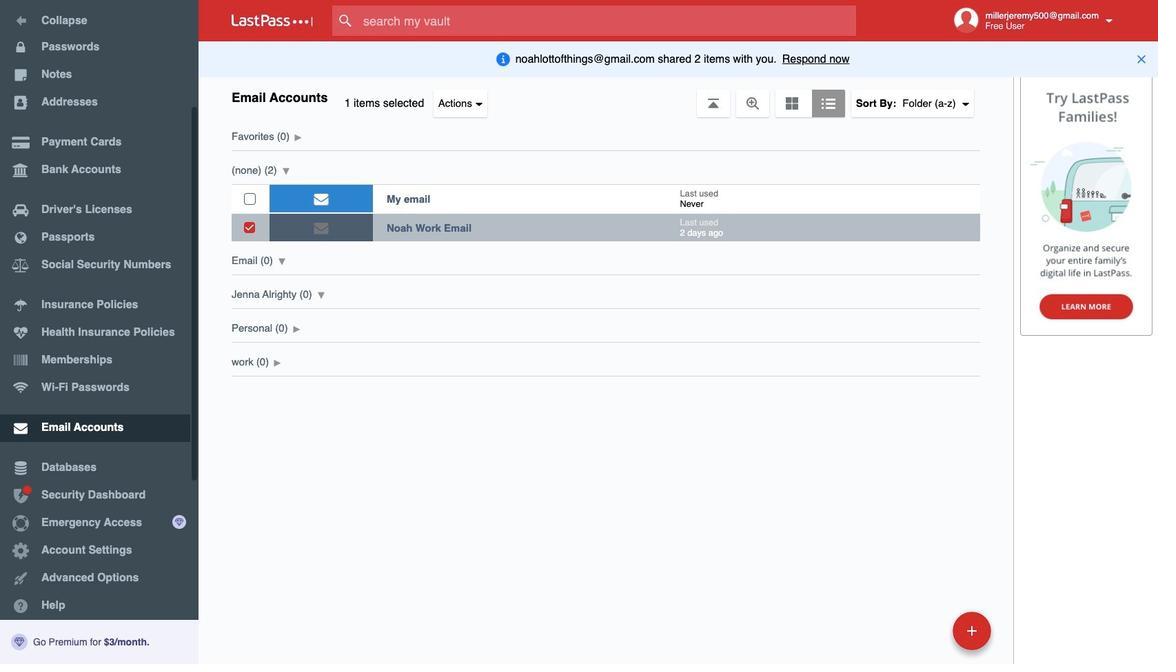 Task type: vqa. For each thing, say whether or not it's contained in the screenshot.
Main navigation navigation
yes



Task type: locate. For each thing, give the bounding box(es) containing it.
main navigation navigation
[[0, 0, 199, 664]]

main content main content
[[199, 117, 1014, 376]]

new item image
[[967, 626, 977, 635]]



Task type: describe. For each thing, give the bounding box(es) containing it.
Search search field
[[332, 6, 883, 36]]

lastpass image
[[232, 14, 313, 27]]

search my vault text field
[[332, 6, 883, 36]]

new item navigation
[[948, 607, 1000, 664]]

vault options navigation
[[199, 76, 1014, 117]]



